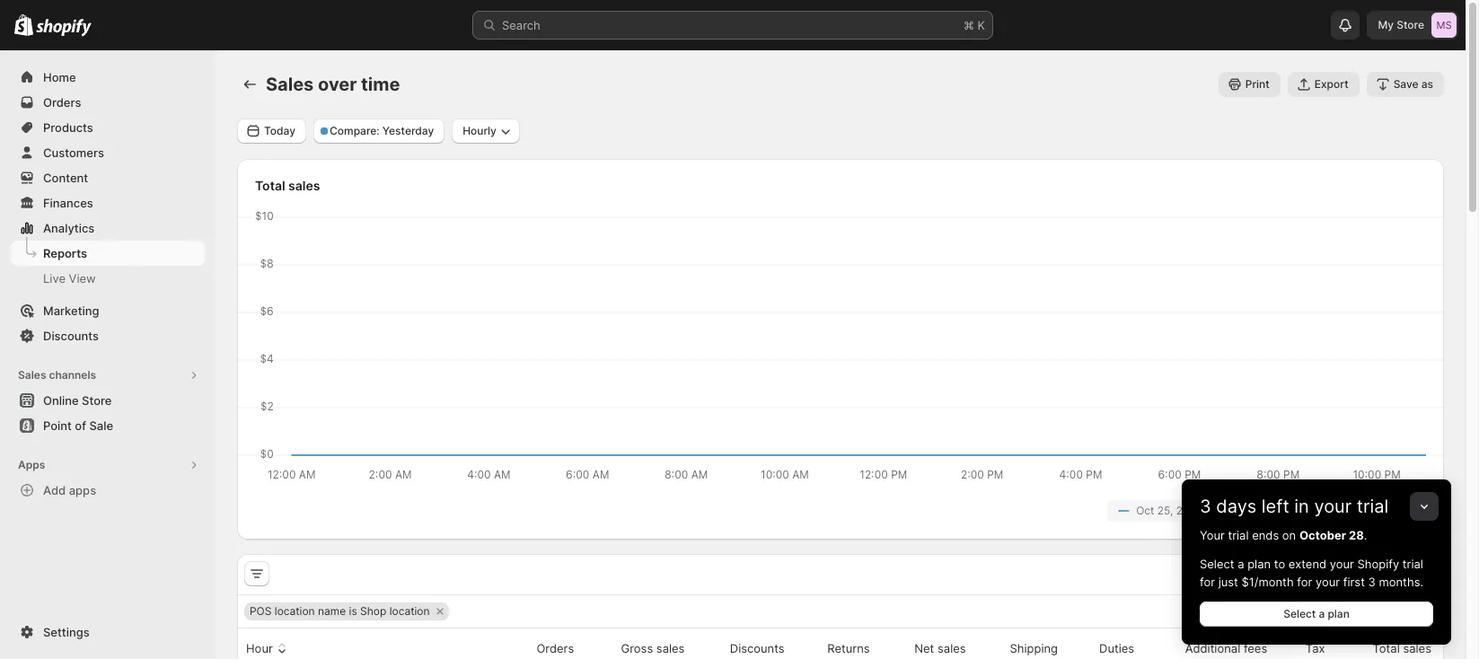 Task type: locate. For each thing, give the bounding box(es) containing it.
1 vertical spatial to
[[1275, 557, 1286, 571]]

total
[[255, 178, 285, 193], [1373, 641, 1400, 656]]

customers
[[43, 146, 104, 160]]

0 vertical spatial trial
[[1357, 496, 1389, 517]]

0 horizontal spatial a
[[1238, 557, 1245, 571]]

search
[[502, 18, 541, 32]]

yesterday
[[383, 124, 434, 137]]

discounts
[[43, 329, 99, 343], [730, 641, 785, 656]]

compare: yesterday button
[[314, 119, 445, 144]]

0 horizontal spatial oct
[[1137, 504, 1155, 517]]

0 horizontal spatial location
[[275, 605, 315, 618]]

1 horizontal spatial select
[[1284, 607, 1316, 621]]

point
[[43, 419, 72, 433]]

1 horizontal spatial discounts
[[730, 641, 785, 656]]

1 horizontal spatial oct
[[1327, 504, 1345, 517]]

0 horizontal spatial sales
[[18, 368, 46, 382]]

plan down first
[[1328, 607, 1350, 621]]

0 horizontal spatial total
[[255, 178, 285, 193]]

store up the "sale"
[[82, 393, 112, 408]]

2023
[[1177, 504, 1203, 517], [1367, 504, 1393, 517]]

1 vertical spatial total sales
[[1373, 641, 1432, 656]]

1 vertical spatial discounts
[[730, 641, 785, 656]]

total down the today dropdown button
[[255, 178, 285, 193]]

location right shop
[[390, 605, 430, 618]]

left
[[1262, 496, 1290, 517]]

0 horizontal spatial 2023
[[1177, 504, 1203, 517]]

0 vertical spatial 3
[[1200, 496, 1212, 517]]

0 horizontal spatial trial
[[1228, 528, 1249, 543]]

save
[[1394, 77, 1419, 91]]

trial up months.
[[1403, 557, 1424, 571]]

1 horizontal spatial a
[[1319, 607, 1325, 621]]

to right in
[[1313, 504, 1324, 517]]

fees
[[1244, 641, 1268, 656]]

settings link
[[11, 620, 205, 645]]

of
[[75, 419, 86, 433]]

1 vertical spatial orders
[[537, 641, 574, 656]]

0 vertical spatial your
[[1315, 496, 1352, 517]]

store for my store
[[1397, 18, 1425, 31]]

1 horizontal spatial location
[[390, 605, 430, 618]]

save as
[[1394, 77, 1434, 91]]

select inside 'select a plan to extend your shopify trial for just $1/month for your first 3 months.'
[[1200, 557, 1235, 571]]

2 horizontal spatial trial
[[1403, 557, 1424, 571]]

hour button
[[243, 632, 294, 659]]

to up $1/month
[[1275, 557, 1286, 571]]

.
[[1364, 528, 1368, 543]]

point of sale button
[[0, 413, 216, 438]]

1 oct from the left
[[1137, 504, 1155, 517]]

for left 'just'
[[1200, 575, 1216, 589]]

0 vertical spatial select
[[1200, 557, 1235, 571]]

1 horizontal spatial 2023
[[1367, 504, 1393, 517]]

a up 'just'
[[1238, 557, 1245, 571]]

channels
[[49, 368, 96, 382]]

compare: yesterday
[[330, 124, 434, 137]]

1 horizontal spatial for
[[1298, 575, 1313, 589]]

for
[[1200, 575, 1216, 589], [1298, 575, 1313, 589]]

0 horizontal spatial orders
[[43, 95, 81, 110]]

1 horizontal spatial total sales
[[1373, 641, 1432, 656]]

oct left 25, on the bottom
[[1137, 504, 1155, 517]]

export button
[[1288, 72, 1360, 97]]

to inside 'select a plan to extend your shopify trial for just $1/month for your first 3 months.'
[[1275, 557, 1286, 571]]

1 vertical spatial store
[[82, 393, 112, 408]]

location right pos
[[275, 605, 315, 618]]

plan up $1/month
[[1248, 557, 1271, 571]]

1 horizontal spatial trial
[[1357, 496, 1389, 517]]

discounts inside button
[[730, 641, 785, 656]]

hour
[[246, 641, 273, 656]]

1 vertical spatial your
[[1330, 557, 1355, 571]]

is
[[349, 605, 357, 618]]

3
[[1200, 496, 1212, 517], [1369, 575, 1376, 589]]

sales right net
[[938, 641, 966, 656]]

0 horizontal spatial to
[[1275, 557, 1286, 571]]

live
[[43, 271, 66, 286]]

for down extend
[[1298, 575, 1313, 589]]

3 right first
[[1369, 575, 1376, 589]]

your left first
[[1316, 575, 1340, 589]]

as
[[1422, 77, 1434, 91]]

1 vertical spatial total
[[1373, 641, 1400, 656]]

select up 'just'
[[1200, 557, 1235, 571]]

print
[[1246, 77, 1270, 91]]

1 vertical spatial 3
[[1369, 575, 1376, 589]]

sales up the online
[[18, 368, 46, 382]]

orders down home
[[43, 95, 81, 110]]

0 vertical spatial plan
[[1248, 557, 1271, 571]]

0 vertical spatial a
[[1238, 557, 1245, 571]]

in
[[1295, 496, 1310, 517]]

shopify image
[[14, 14, 33, 36], [36, 19, 92, 37]]

a
[[1238, 557, 1245, 571], [1319, 607, 1325, 621]]

1 horizontal spatial plan
[[1328, 607, 1350, 621]]

discounts left returns button
[[730, 641, 785, 656]]

store
[[1397, 18, 1425, 31], [82, 393, 112, 408]]

shop
[[360, 605, 387, 618]]

store right my
[[1397, 18, 1425, 31]]

2 vertical spatial your
[[1316, 575, 1340, 589]]

orders left gross
[[537, 641, 574, 656]]

just
[[1219, 575, 1239, 589]]

0 vertical spatial sales
[[266, 74, 314, 95]]

0 horizontal spatial select
[[1200, 557, 1235, 571]]

months.
[[1379, 575, 1424, 589]]

your up october
[[1315, 496, 1352, 517]]

total inside button
[[1373, 641, 1400, 656]]

25,
[[1158, 504, 1174, 517]]

0 horizontal spatial shopify image
[[14, 14, 33, 36]]

sales right gross
[[657, 641, 685, 656]]

to
[[1313, 504, 1324, 517], [1275, 557, 1286, 571]]

online store link
[[11, 388, 205, 413]]

oct left 24, at the bottom right
[[1327, 504, 1345, 517]]

1 vertical spatial plan
[[1328, 607, 1350, 621]]

1 horizontal spatial store
[[1397, 18, 1425, 31]]

your inside dropdown button
[[1315, 496, 1352, 517]]

select a plan to extend your shopify trial for just $1/month for your first 3 months.
[[1200, 557, 1424, 589]]

0 horizontal spatial 3
[[1200, 496, 1212, 517]]

sales
[[288, 178, 320, 193], [657, 641, 685, 656], [938, 641, 966, 656], [1404, 641, 1432, 656]]

⌘
[[964, 18, 975, 32]]

0 horizontal spatial discounts
[[43, 329, 99, 343]]

0 vertical spatial total
[[255, 178, 285, 193]]

3 days left in your trial element
[[1182, 526, 1452, 645]]

compared
[[1257, 504, 1310, 517]]

location
[[275, 605, 315, 618], [390, 605, 430, 618]]

0 horizontal spatial total sales
[[255, 178, 320, 193]]

1 horizontal spatial total
[[1373, 641, 1400, 656]]

returns
[[828, 641, 870, 656]]

apps
[[69, 483, 96, 498]]

today button
[[237, 119, 306, 144]]

1 horizontal spatial sales
[[266, 74, 314, 95]]

trial
[[1357, 496, 1389, 517], [1228, 528, 1249, 543], [1403, 557, 1424, 571]]

select
[[1200, 557, 1235, 571], [1284, 607, 1316, 621]]

1 vertical spatial select
[[1284, 607, 1316, 621]]

a inside 'select a plan to extend your shopify trial for just $1/month for your first 3 months.'
[[1238, 557, 1245, 571]]

total sales down today
[[255, 178, 320, 193]]

orders button
[[516, 632, 577, 659]]

0 horizontal spatial for
[[1200, 575, 1216, 589]]

0 vertical spatial orders
[[43, 95, 81, 110]]

1 vertical spatial a
[[1319, 607, 1325, 621]]

total sales down months.
[[1373, 641, 1432, 656]]

3 days left in your trial button
[[1182, 480, 1452, 517]]

home link
[[11, 65, 205, 90]]

1 vertical spatial sales
[[18, 368, 46, 382]]

online store
[[43, 393, 112, 408]]

sales channels button
[[11, 363, 205, 388]]

orders
[[43, 95, 81, 110], [537, 641, 574, 656]]

save as button
[[1367, 72, 1445, 97]]

total down months.
[[1373, 641, 1400, 656]]

content
[[43, 171, 88, 185]]

1 horizontal spatial 3
[[1369, 575, 1376, 589]]

plan for select a plan
[[1328, 607, 1350, 621]]

a up tax button
[[1319, 607, 1325, 621]]

sales channels
[[18, 368, 96, 382]]

2 vertical spatial trial
[[1403, 557, 1424, 571]]

0 vertical spatial to
[[1313, 504, 1324, 517]]

your up first
[[1330, 557, 1355, 571]]

select up tax button
[[1284, 607, 1316, 621]]

discounts down marketing
[[43, 329, 99, 343]]

export
[[1315, 77, 1349, 91]]

sales up today
[[266, 74, 314, 95]]

0 horizontal spatial plan
[[1248, 557, 1271, 571]]

live view
[[43, 271, 96, 286]]

select a plan link
[[1200, 602, 1434, 627]]

trial right the 'your'
[[1228, 528, 1249, 543]]

additional fees button
[[1165, 632, 1270, 659]]

1 horizontal spatial to
[[1313, 504, 1324, 517]]

0 horizontal spatial store
[[82, 393, 112, 408]]

compared to oct 24, 2023
[[1257, 504, 1393, 517]]

discounts button
[[710, 632, 787, 659]]

sales inside button
[[18, 368, 46, 382]]

2023 right 25, on the bottom
[[1177, 504, 1203, 517]]

orders inside button
[[537, 641, 574, 656]]

1 vertical spatial trial
[[1228, 528, 1249, 543]]

duties
[[1100, 641, 1135, 656]]

plan inside 'select a plan to extend your shopify trial for just $1/month for your first 3 months.'
[[1248, 557, 1271, 571]]

trial up .
[[1357, 496, 1389, 517]]

oct 25, 2023
[[1137, 504, 1203, 517]]

marketing link
[[11, 298, 205, 323]]

1 horizontal spatial orders
[[537, 641, 574, 656]]

2023 right 24, at the bottom right
[[1367, 504, 1393, 517]]

0 vertical spatial store
[[1397, 18, 1425, 31]]

store inside "link"
[[82, 393, 112, 408]]

reports link
[[11, 241, 205, 266]]

sales down months.
[[1404, 641, 1432, 656]]

3 up the 'your'
[[1200, 496, 1212, 517]]

name
[[318, 605, 346, 618]]

sales for sales over time
[[266, 74, 314, 95]]



Task type: describe. For each thing, give the bounding box(es) containing it.
select for select a plan to extend your shopify trial for just $1/month for your first 3 months.
[[1200, 557, 1235, 571]]

3 inside 'select a plan to extend your shopify trial for just $1/month for your first 3 months.'
[[1369, 575, 1376, 589]]

pos
[[250, 605, 272, 618]]

on
[[1283, 528, 1297, 543]]

additional
[[1186, 641, 1241, 656]]

settings
[[43, 625, 90, 640]]

2 for from the left
[[1298, 575, 1313, 589]]

point of sale link
[[11, 413, 205, 438]]

add apps
[[43, 483, 96, 498]]

1 horizontal spatial shopify image
[[36, 19, 92, 37]]

customers link
[[11, 140, 205, 165]]

apps
[[18, 458, 45, 472]]

products link
[[11, 115, 205, 140]]

total sales button
[[1353, 632, 1435, 659]]

october
[[1300, 528, 1347, 543]]

sales down today
[[288, 178, 320, 193]]

trial inside 'select a plan to extend your shopify trial for just $1/month for your first 3 months.'
[[1403, 557, 1424, 571]]

hourly button
[[452, 119, 520, 144]]

returns button
[[807, 632, 873, 659]]

select for select a plan
[[1284, 607, 1316, 621]]

analytics link
[[11, 216, 205, 241]]

finances
[[43, 196, 93, 210]]

online
[[43, 393, 79, 408]]

pos location name is shop location
[[250, 605, 430, 618]]

first
[[1344, 575, 1365, 589]]

gross sales button
[[601, 632, 688, 659]]

2 location from the left
[[390, 605, 430, 618]]

a for select a plan to extend your shopify trial for just $1/month for your first 3 months.
[[1238, 557, 1245, 571]]

$1/month
[[1242, 575, 1294, 589]]

28
[[1349, 528, 1364, 543]]

tax button
[[1285, 632, 1328, 659]]

shipping button
[[990, 632, 1061, 659]]

my store
[[1379, 18, 1425, 31]]

my
[[1379, 18, 1394, 31]]

over
[[318, 74, 357, 95]]

sales for sales channels
[[18, 368, 46, 382]]

net sales button
[[894, 632, 969, 659]]

your
[[1200, 528, 1225, 543]]

gross
[[621, 641, 653, 656]]

sale
[[89, 419, 113, 433]]

gross sales
[[621, 641, 685, 656]]

2 2023 from the left
[[1367, 504, 1393, 517]]

total sales inside total sales button
[[1373, 641, 1432, 656]]

0 vertical spatial total sales
[[255, 178, 320, 193]]

3 days left in your trial
[[1200, 496, 1389, 517]]

24,
[[1348, 504, 1364, 517]]

2 oct from the left
[[1327, 504, 1345, 517]]

ends
[[1252, 528, 1279, 543]]

duties button
[[1079, 632, 1137, 659]]

1 for from the left
[[1200, 575, 1216, 589]]

compare:
[[330, 124, 380, 137]]

your trial ends on october 28 .
[[1200, 528, 1368, 543]]

add
[[43, 483, 66, 498]]

shopify
[[1358, 557, 1400, 571]]

content link
[[11, 165, 205, 190]]

analytics
[[43, 221, 95, 235]]

tax
[[1306, 641, 1326, 656]]

additional fees
[[1186, 641, 1268, 656]]

1 location from the left
[[275, 605, 315, 618]]

home
[[43, 70, 76, 84]]

net sales
[[915, 641, 966, 656]]

time
[[361, 74, 400, 95]]

store for online store
[[82, 393, 112, 408]]

today
[[264, 124, 296, 137]]

1 2023 from the left
[[1177, 504, 1203, 517]]

marketing
[[43, 304, 99, 318]]

view
[[69, 271, 96, 286]]

finances link
[[11, 190, 205, 216]]

select a plan
[[1284, 607, 1350, 621]]

online store button
[[0, 388, 216, 413]]

0 vertical spatial discounts
[[43, 329, 99, 343]]

orders link
[[11, 90, 205, 115]]

extend
[[1289, 557, 1327, 571]]

a for select a plan
[[1319, 607, 1325, 621]]

days
[[1217, 496, 1257, 517]]

sales over time
[[266, 74, 400, 95]]

my store image
[[1432, 13, 1457, 38]]

point of sale
[[43, 419, 113, 433]]

apps button
[[11, 453, 205, 478]]

⌘ k
[[964, 18, 986, 32]]

net
[[915, 641, 935, 656]]

hourly
[[463, 124, 497, 137]]

plan for select a plan to extend your shopify trial for just $1/month for your first 3 months.
[[1248, 557, 1271, 571]]

products
[[43, 120, 93, 135]]

trial inside dropdown button
[[1357, 496, 1389, 517]]

add apps button
[[11, 478, 205, 503]]

reports
[[43, 246, 87, 261]]

3 inside dropdown button
[[1200, 496, 1212, 517]]

print button
[[1219, 72, 1281, 97]]

discounts link
[[11, 323, 205, 349]]



Task type: vqa. For each thing, say whether or not it's contained in the screenshot.
Vendor Text Box
no



